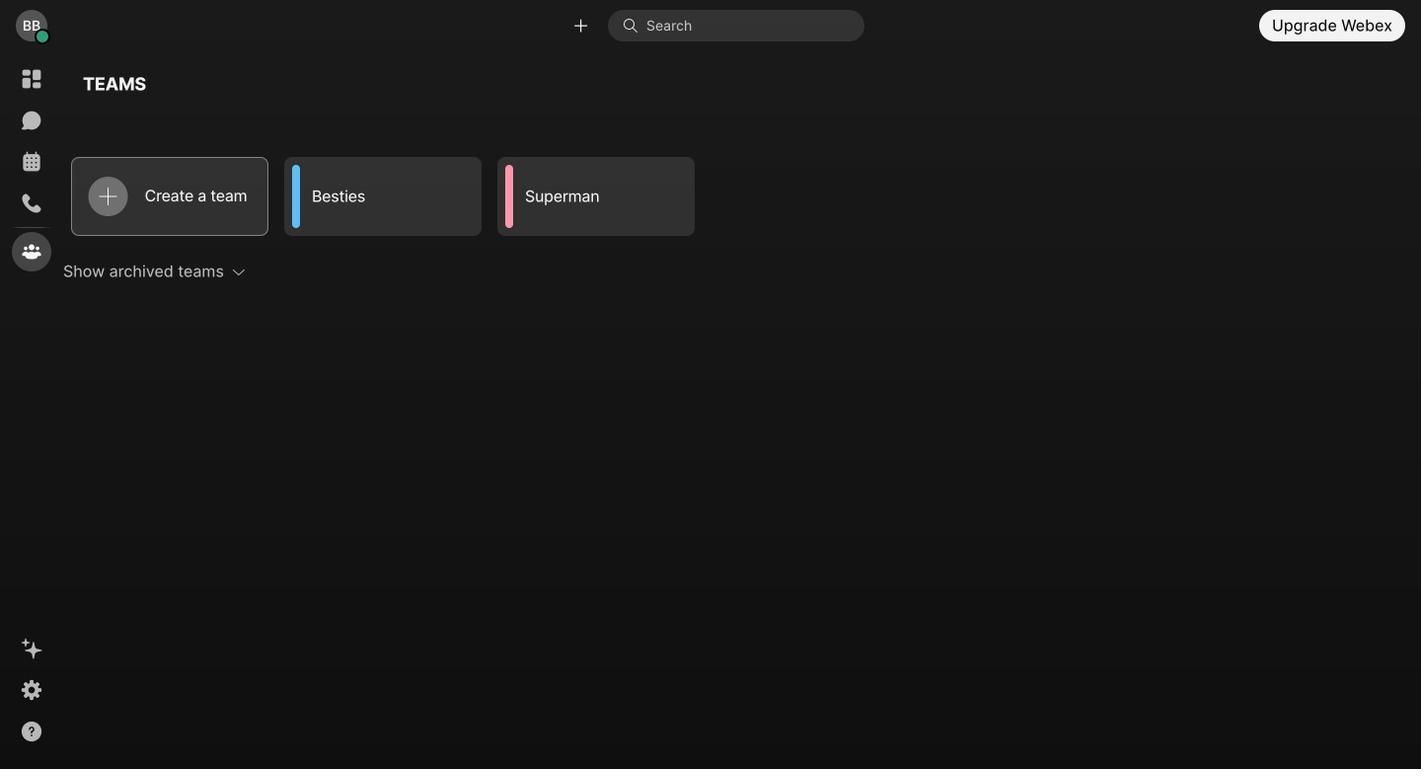 Task type: describe. For each thing, give the bounding box(es) containing it.
webex tab list
[[12, 59, 51, 272]]

create new team image
[[99, 187, 117, 205]]

teams list list
[[63, 149, 1390, 244]]



Task type: vqa. For each thing, say whether or not it's contained in the screenshot.
navigation
yes



Task type: locate. For each thing, give the bounding box(es) containing it.
navigation
[[0, 51, 63, 769]]

show archived teams image
[[232, 264, 246, 278]]



